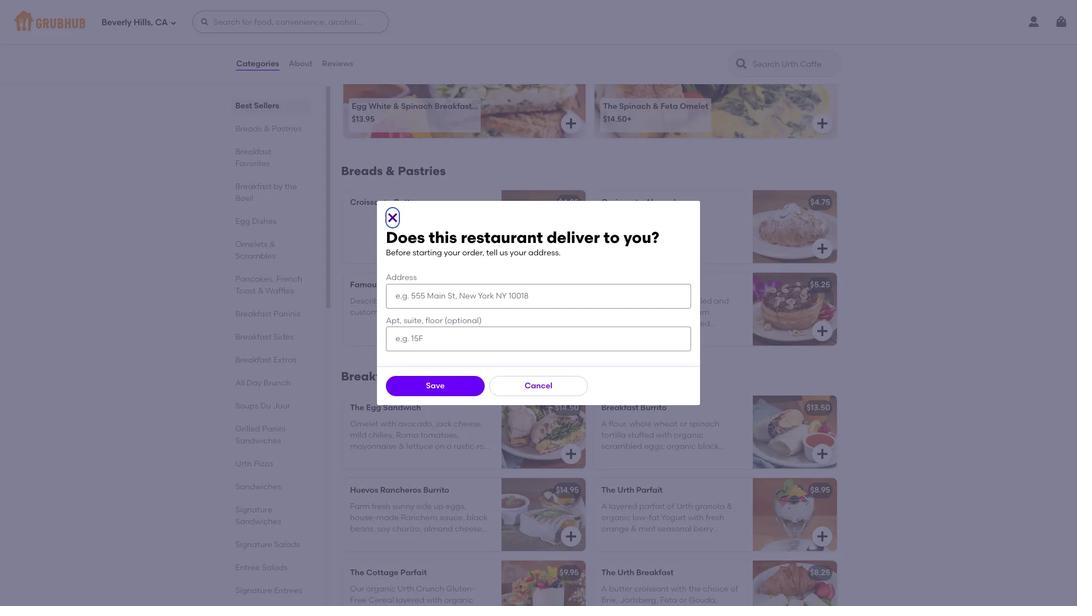 Task type: locate. For each thing, give the bounding box(es) containing it.
huevos rancheros burrito image
[[502, 479, 586, 551]]

1 vertical spatial $14.50
[[556, 403, 579, 413]]

best inside best sellers most ordered on grubhub
[[341, 36, 367, 50]]

a
[[602, 502, 608, 511], [602, 584, 608, 594]]

signature inside signature salads tab
[[236, 540, 273, 550]]

1 vertical spatial pastries
[[398, 164, 446, 178]]

with up the or
[[671, 584, 687, 594]]

0 vertical spatial omelet
[[680, 101, 709, 111]]

to up hazelnut
[[668, 330, 676, 340]]

1 vertical spatial the
[[689, 584, 702, 594]]

buns up dough
[[664, 280, 682, 290]]

best up breads & pastries "tab"
[[236, 101, 253, 111]]

entrees
[[275, 586, 303, 596]]

0 horizontal spatial breads
[[236, 124, 262, 134]]

best up most
[[341, 36, 367, 50]]

croissant for croissant - butter
[[350, 198, 387, 207]]

1 vertical spatial croissant
[[635, 584, 669, 594]]

sellers inside best sellers most ordered on grubhub
[[370, 36, 409, 50]]

baked
[[642, 330, 666, 340]]

& inside pancakes, french toast & waffles
[[258, 286, 264, 296]]

parfait for parfait
[[637, 486, 663, 495]]

salads for entrée salads
[[262, 563, 288, 573]]

breads down best sellers
[[236, 124, 262, 134]]

breakfast...
[[435, 101, 479, 111]]

0 vertical spatial sellers
[[370, 36, 409, 50]]

2 vertical spatial egg
[[367, 403, 381, 413]]

of inside a butter croissant with the choice of brie, jarlsberg, feta or gouda
[[731, 584, 739, 594]]

hazelnuts.
[[602, 330, 640, 340]]

sellers up breads & pastries "tab"
[[254, 101, 280, 111]]

1 vertical spatial sellers
[[254, 101, 280, 111]]

order,
[[463, 248, 485, 258]]

0 vertical spatial breads & pastries
[[236, 124, 302, 134]]

0 horizontal spatial to
[[604, 228, 620, 247]]

buttery
[[602, 296, 629, 306]]

the left choice
[[689, 584, 702, 594]]

ambrosia.
[[602, 536, 641, 545]]

pastries up the butter on the top left of page
[[398, 164, 446, 178]]

buns right the sticky
[[434, 280, 453, 290]]

egg inside egg white & spinach breakfast... $13.95
[[352, 101, 367, 111]]

1 vertical spatial organic
[[367, 584, 396, 594]]

0 vertical spatial pastries
[[272, 124, 302, 134]]

1 horizontal spatial buns
[[664, 280, 682, 290]]

1 your from the left
[[444, 248, 461, 258]]

0 horizontal spatial breakfast favorites
[[236, 147, 272, 168]]

3 signature from the top
[[236, 586, 273, 596]]

0 vertical spatial nutella®
[[602, 280, 634, 290]]

svg image for $8.95
[[816, 530, 830, 544]]

favorites up breakfast by the bowl
[[236, 159, 270, 168]]

1 vertical spatial sandwiches
[[236, 482, 282, 492]]

mayonnaise
[[350, 442, 397, 451]]

paninis
[[274, 309, 301, 319]]

0 horizontal spatial pastries
[[272, 124, 302, 134]]

egg white & spinach breakfast... $13.95
[[352, 101, 479, 124]]

2 buns from the left
[[664, 280, 682, 290]]

1 horizontal spatial of
[[731, 584, 739, 594]]

the down breakfast favorites tab
[[285, 182, 298, 191]]

a inside buttery croissant dough ﬁlled and rolled with rich pastry cream, nutella® spread and toasted hazelnuts. baked to a golden brown and dipped in hazelnut ganache.
[[678, 330, 683, 340]]

omelet inside omelet with avocado, jack cheese, mild chilies, roma tomatoes, mayonnaise & lettuce on a rustic roll. served with mixed greens salad upon request.
[[350, 419, 379, 429]]

sandwiches down urth pizza
[[236, 482, 282, 492]]

0 horizontal spatial breads & pastries
[[236, 124, 302, 134]]

reviews button
[[322, 44, 354, 84]]

sandwiches down grilled
[[236, 436, 282, 446]]

you?
[[624, 228, 660, 247]]

1 signature from the top
[[236, 505, 273, 515]]

before
[[386, 248, 411, 258]]

favorites up sandwich
[[402, 370, 457, 384]]

0 vertical spatial a
[[602, 502, 608, 511]]

0 horizontal spatial favorites
[[236, 159, 270, 168]]

your right us
[[510, 248, 527, 258]]

& inside egg white & spinach breakfast... $13.95
[[393, 101, 400, 111]]

svg image for $5.95
[[565, 325, 578, 338]]

a up hazelnut
[[678, 330, 683, 340]]

0 horizontal spatial sellers
[[254, 101, 280, 111]]

1 vertical spatial breads & pastries
[[341, 164, 446, 178]]

salads inside entrée salads tab
[[262, 563, 288, 573]]

a
[[678, 330, 683, 340], [447, 442, 452, 451]]

1 horizontal spatial favorites
[[402, 370, 457, 384]]

and down as
[[392, 308, 407, 317]]

with up chilies,
[[381, 419, 397, 429]]

1 a from the top
[[602, 502, 608, 511]]

egg up $13.95
[[352, 101, 367, 111]]

1 vertical spatial a
[[447, 442, 452, 451]]

0 horizontal spatial parfait
[[401, 568, 427, 578]]

0 vertical spatial by
[[274, 182, 283, 191]]

pancakes,
[[236, 275, 275, 284]]

svg image for $14.95
[[565, 530, 578, 544]]

salads inside signature salads tab
[[275, 540, 300, 550]]

1 buns from the left
[[434, 280, 453, 290]]

layered down the urth parfait
[[609, 502, 638, 511]]

sellers inside best sellers tab
[[254, 101, 280, 111]]

0 vertical spatial croissant
[[631, 296, 666, 306]]

of
[[667, 502, 675, 511], [731, 584, 739, 594]]

entrée salads
[[236, 563, 288, 573]]

cereal
[[369, 596, 394, 605]]

0 horizontal spatial a
[[447, 442, 452, 451]]

all day brunch tab
[[236, 377, 306, 389]]

sellers up ordered at left
[[370, 36, 409, 50]]

1 horizontal spatial breads & pastries
[[341, 164, 446, 178]]

breakfast burrito image
[[753, 396, 838, 469]]

1 vertical spatial best
[[236, 101, 253, 111]]

a up brie,
[[602, 584, 608, 594]]

and right ﬁlled
[[714, 296, 730, 306]]

with down crunch
[[427, 596, 443, 605]]

spinach
[[401, 101, 433, 111], [620, 101, 651, 111]]

breakfast favorites up sandwich
[[341, 370, 457, 384]]

signature up entrée
[[236, 540, 273, 550]]

0 vertical spatial sandwiches
[[236, 436, 282, 446]]

- left the butter on the top left of page
[[389, 198, 393, 207]]

salads down signature salads tab
[[262, 563, 288, 573]]

spinach right white
[[401, 101, 433, 111]]

described
[[350, 296, 389, 306]]

0 vertical spatial the
[[285, 182, 298, 191]]

signature inside signature entrees "tab"
[[236, 586, 273, 596]]

0 horizontal spatial on
[[394, 52, 404, 61]]

0 vertical spatial to
[[604, 228, 620, 247]]

0 horizontal spatial spinach
[[401, 101, 433, 111]]

1 horizontal spatial croissant
[[602, 198, 639, 207]]

$14.95
[[556, 486, 579, 495]]

a inside a layered parfait of urth granola & organic low-fat yogurt with fresh orange & mint seasonal berry ambrosia.
[[602, 502, 608, 511]]

3 sandwiches from the top
[[236, 517, 282, 527]]

1 vertical spatial nutella®
[[602, 319, 634, 329]]

signature for signature salads
[[236, 540, 273, 550]]

2 vertical spatial signature
[[236, 586, 273, 596]]

0 vertical spatial breakfast favorites
[[236, 147, 272, 168]]

e,g. 15F search field
[[386, 327, 692, 351]]

1 sandwiches from the top
[[236, 436, 282, 446]]

brown
[[713, 330, 737, 340]]

urth up yogurt
[[677, 502, 694, 511]]

all day brunch
[[236, 378, 291, 388]]

breads & pastries tab
[[236, 123, 306, 135]]

croissant up rich
[[631, 296, 666, 306]]

butter
[[609, 584, 633, 594]]

pastries down best sellers tab
[[272, 124, 302, 134]]

croissant for croissant - almond
[[602, 198, 639, 207]]

1 vertical spatial salads
[[262, 563, 288, 573]]

urth inside a layered parfait of urth granola & organic low-fat yogurt with fresh orange & mint seasonal berry ambrosia.
[[677, 502, 694, 511]]

breakfast paninis
[[236, 309, 301, 319]]

1 vertical spatial a
[[602, 584, 608, 594]]

1 vertical spatial burrito
[[424, 486, 450, 495]]

breakfast favorites down breads & pastries "tab"
[[236, 147, 272, 168]]

on inside best sellers most ordered on grubhub
[[394, 52, 404, 61]]

signature down sandwiches tab at bottom
[[236, 505, 273, 515]]

breakfast inside breakfast paninis 'tab'
[[236, 309, 272, 319]]

categories button
[[236, 44, 280, 84]]

0 vertical spatial favorites
[[236, 159, 270, 168]]

rancheros
[[380, 486, 422, 495]]

sellers for best sellers most ordered on grubhub
[[370, 36, 409, 50]]

2 spinach from the left
[[620, 101, 651, 111]]

floor
[[426, 316, 443, 325]]

jack
[[436, 419, 452, 429]]

tomatoes,
[[421, 431, 460, 440]]

spinach up +
[[620, 101, 651, 111]]

1 vertical spatial breads
[[341, 164, 383, 178]]

breakfast
[[236, 147, 272, 157], [236, 182, 272, 191], [236, 309, 272, 319], [236, 332, 272, 342], [236, 355, 272, 365], [341, 370, 399, 384], [602, 403, 639, 413], [637, 568, 674, 578]]

& inside the spinach & feta omelet $14.50 +
[[653, 101, 659, 111]]

0 horizontal spatial best
[[236, 101, 253, 111]]

with inside a butter croissant with the choice of brie, jarlsberg, feta or gouda
[[671, 584, 687, 594]]

upon
[[350, 465, 370, 474]]

egg up chilies,
[[367, 403, 381, 413]]

- left almond
[[641, 198, 644, 207]]

almond
[[646, 198, 676, 207]]

hills,
[[134, 17, 153, 27]]

0 horizontal spatial organic
[[367, 584, 396, 594]]

2 a from the top
[[602, 584, 608, 594]]

sellers
[[370, 36, 409, 50], [254, 101, 280, 111]]

yogurt
[[662, 513, 687, 523]]

1 vertical spatial egg
[[236, 217, 251, 226]]

and down pastry
[[664, 319, 679, 329]]

cottage
[[367, 568, 399, 578]]

1 vertical spatial of
[[731, 584, 739, 594]]

0 vertical spatial signature
[[236, 505, 273, 515]]

ﬁlled
[[694, 296, 713, 306]]

a up orange
[[602, 502, 608, 511]]

0 horizontal spatial omelet
[[350, 419, 379, 429]]

1 horizontal spatial breads
[[341, 164, 383, 178]]

signature inside signature sandwiches
[[236, 505, 273, 515]]

buttery croissant dough ﬁlled and rolled with rich pastry cream, nutella® spread and toasted hazelnuts. baked to a golden brown and dipped in hazelnut ganache.
[[602, 296, 737, 351]]

0 vertical spatial feta
[[661, 101, 679, 111]]

signature down entrée
[[236, 586, 273, 596]]

0 horizontal spatial -
[[389, 198, 393, 207]]

famous
[[350, 280, 381, 290]]

egg left dishes
[[236, 217, 251, 226]]

burrito
[[641, 403, 667, 413], [424, 486, 450, 495]]

to left you?
[[604, 228, 620, 247]]

of up yogurt
[[667, 502, 675, 511]]

2 vertical spatial sandwiches
[[236, 517, 282, 527]]

2 sandwiches from the top
[[236, 482, 282, 492]]

a for a butter croissant with the choice of brie, jarlsberg, feta or gouda
[[602, 584, 608, 594]]

organic inside our organic urth crunch gluten- free cereal layered with organi
[[367, 584, 396, 594]]

the egg sandwich
[[350, 403, 421, 413]]

0 vertical spatial $14.50
[[604, 115, 627, 124]]

your
[[444, 248, 461, 258], [510, 248, 527, 258]]

croissant up jarlsberg, at bottom
[[635, 584, 669, 594]]

all
[[236, 378, 245, 388]]

urth pizza tab
[[236, 458, 306, 470]]

croissant - butter image
[[502, 191, 586, 263]]

svg image for $14.50
[[565, 448, 578, 461]]

breads & pastries down best sellers tab
[[236, 124, 302, 134]]

0 vertical spatial salads
[[275, 540, 300, 550]]

organic up cereal
[[367, 584, 396, 594]]

with inside our organic urth crunch gluten- free cereal layered with organi
[[427, 596, 443, 605]]

1 vertical spatial layered
[[396, 596, 425, 605]]

rolled
[[602, 308, 623, 317]]

on
[[394, 52, 404, 61], [435, 442, 445, 451]]

urth up low-
[[618, 486, 635, 495]]

the urth parfait image
[[753, 479, 838, 551]]

cancel button
[[490, 376, 588, 396]]

with up berry
[[688, 513, 704, 523]]

of inside a layered parfait of urth granola & organic low-fat yogurt with fresh orange & mint seasonal berry ambrosia.
[[667, 502, 675, 511]]

& inside omelet with avocado, jack cheese, mild chilies, roma tomatoes, mayonnaise & lettuce on a rustic roll. served with mixed greens salad upon request.
[[399, 442, 405, 451]]

1 horizontal spatial sellers
[[370, 36, 409, 50]]

1 horizontal spatial your
[[510, 248, 527, 258]]

- for almond
[[641, 198, 644, 207]]

nutella® inside buttery croissant dough ﬁlled and rolled with rich pastry cream, nutella® spread and toasted hazelnuts. baked to a golden brown and dipped in hazelnut ganache.
[[602, 319, 634, 329]]

us
[[500, 248, 508, 258]]

1 croissant from the left
[[350, 198, 387, 207]]

best inside tab
[[236, 101, 253, 111]]

1 horizontal spatial $14.50
[[604, 115, 627, 124]]

cheese,
[[454, 419, 483, 429]]

2 - from the left
[[641, 198, 644, 207]]

urth down the cottage parfait
[[398, 584, 414, 594]]

layered
[[609, 502, 638, 511], [396, 596, 425, 605]]

0 vertical spatial parfait
[[637, 486, 663, 495]]

parfait
[[637, 486, 663, 495], [401, 568, 427, 578]]

1 horizontal spatial burrito
[[641, 403, 667, 413]]

2 nutella® from the top
[[602, 319, 634, 329]]

nutella® up hazelnuts.
[[602, 319, 634, 329]]

2 your from the left
[[510, 248, 527, 258]]

0 vertical spatial breads
[[236, 124, 262, 134]]

a down tomatoes,
[[447, 442, 452, 451]]

organic up orange
[[602, 513, 631, 523]]

0 vertical spatial on
[[394, 52, 404, 61]]

deliver
[[547, 228, 600, 247]]

0 vertical spatial best
[[341, 36, 367, 50]]

1 horizontal spatial by
[[446, 296, 455, 306]]

nutella® up buttery at the right
[[602, 280, 634, 290]]

svg image
[[170, 19, 177, 26], [816, 117, 830, 130], [386, 211, 400, 225], [565, 242, 578, 256], [816, 448, 830, 461]]

layered down crunch
[[396, 596, 425, 605]]

parfait up crunch
[[401, 568, 427, 578]]

2 croissant from the left
[[602, 198, 639, 207]]

on right ordered at left
[[394, 52, 404, 61]]

urth left pizza
[[236, 459, 252, 469]]

1 horizontal spatial omelet
[[680, 101, 709, 111]]

cancel
[[525, 381, 553, 391]]

beverly hills, ca
[[102, 17, 168, 27]]

parfait up parfait
[[637, 486, 663, 495]]

1 horizontal spatial parfait
[[637, 486, 663, 495]]

main navigation navigation
[[0, 0, 1078, 44]]

critics
[[409, 308, 432, 317]]

croissant left almond
[[602, 198, 639, 207]]

0 horizontal spatial of
[[667, 502, 675, 511]]

crunch
[[416, 584, 445, 594]]

organic inside a layered parfait of urth granola & organic low-fat yogurt with fresh orange & mint seasonal berry ambrosia.
[[602, 513, 631, 523]]

and inside described as "addictive" by customers and critics alike.
[[392, 308, 407, 317]]

1 horizontal spatial the
[[689, 584, 702, 594]]

by down breakfast favorites tab
[[274, 182, 283, 191]]

best for best sellers most ordered on grubhub
[[341, 36, 367, 50]]

girella
[[636, 280, 662, 290]]

feta
[[661, 101, 679, 111], [661, 596, 678, 605]]

address
[[386, 273, 417, 283]]

sandwiches up signature salads
[[236, 517, 282, 527]]

the inside the spinach & feta omelet $14.50 +
[[604, 101, 618, 111]]

2 signature from the top
[[236, 540, 273, 550]]

breakfast inside breakfast sides tab
[[236, 332, 272, 342]]

nutella®
[[602, 280, 634, 290], [602, 319, 634, 329]]

1 vertical spatial signature
[[236, 540, 273, 550]]

0 vertical spatial egg
[[352, 101, 367, 111]]

the for the egg sandwich
[[350, 403, 365, 413]]

0 vertical spatial organic
[[602, 513, 631, 523]]

-
[[389, 198, 393, 207], [641, 198, 644, 207]]

1 horizontal spatial organic
[[602, 513, 631, 523]]

spinach inside the spinach & feta omelet $14.50 +
[[620, 101, 651, 111]]

signature
[[236, 505, 273, 515], [236, 540, 273, 550], [236, 586, 273, 596]]

huevos rancheros burrito
[[350, 486, 450, 495]]

egg dishes tab
[[236, 216, 306, 227]]

breads inside "tab"
[[236, 124, 262, 134]]

1 vertical spatial by
[[446, 296, 455, 306]]

0 vertical spatial of
[[667, 502, 675, 511]]

0 vertical spatial burrito
[[641, 403, 667, 413]]

signature salads tab
[[236, 539, 306, 551]]

to inside does this restaurant deliver to you? before starting your order, tell us your address.
[[604, 228, 620, 247]]

$8.95
[[811, 486, 831, 495]]

best sellers tab
[[236, 100, 306, 112]]

pizza
[[254, 459, 274, 469]]

0 horizontal spatial layered
[[396, 596, 425, 605]]

does this restaurant deliver to you? before starting your order, tell us your address.
[[386, 228, 660, 258]]

1 horizontal spatial -
[[641, 198, 644, 207]]

1 spinach from the left
[[401, 101, 433, 111]]

a inside a butter croissant with the choice of brie, jarlsberg, feta or gouda
[[602, 584, 608, 594]]

avocado,
[[398, 419, 434, 429]]

salads
[[275, 540, 300, 550], [262, 563, 288, 573]]

suite,
[[404, 316, 424, 325]]

1 vertical spatial feta
[[661, 596, 678, 605]]

1 horizontal spatial layered
[[609, 502, 638, 511]]

roma
[[396, 431, 419, 440]]

0 horizontal spatial by
[[274, 182, 283, 191]]

your down this
[[444, 248, 461, 258]]

pastries inside "tab"
[[272, 124, 302, 134]]

of right choice
[[731, 584, 739, 594]]

most
[[341, 52, 360, 61]]

the inside a butter croissant with the choice of brie, jarlsberg, feta or gouda
[[689, 584, 702, 594]]

0 horizontal spatial $14.50
[[556, 403, 579, 413]]

1 - from the left
[[389, 198, 393, 207]]

feta inside a butter croissant with the choice of brie, jarlsberg, feta or gouda
[[661, 596, 678, 605]]

layered inside a layered parfait of urth granola & organic low-fat yogurt with fresh orange & mint seasonal berry ambrosia.
[[609, 502, 638, 511]]

1 horizontal spatial on
[[435, 442, 445, 451]]

1 horizontal spatial spinach
[[620, 101, 651, 111]]

0 horizontal spatial your
[[444, 248, 461, 258]]

omelet with avocado, jack cheese, mild chilies, roma tomatoes, mayonnaise & lettuce on a rustic roll. served with mixed greens salad upon request.
[[350, 419, 490, 474]]

1 horizontal spatial breakfast favorites
[[341, 370, 457, 384]]

croissant left the butter on the top left of page
[[350, 198, 387, 207]]

salads up entrée salads tab
[[275, 540, 300, 550]]

urth inside our organic urth crunch gluten- free cereal layered with organi
[[398, 584, 414, 594]]

1 horizontal spatial a
[[678, 330, 683, 340]]

grilled panini sandwiches tab
[[236, 423, 306, 447]]

svg image
[[1055, 15, 1069, 29], [201, 17, 210, 26], [565, 117, 578, 130], [816, 242, 830, 256], [565, 325, 578, 338], [816, 325, 830, 338], [565, 448, 578, 461], [565, 530, 578, 544], [816, 530, 830, 544]]

svg image for $4.75
[[816, 242, 830, 256]]

signature entrees tab
[[236, 585, 306, 597]]

1 vertical spatial omelet
[[350, 419, 379, 429]]

breakfast sides tab
[[236, 331, 306, 343]]

croissant inside a butter croissant with the choice of brie, jarlsberg, feta or gouda
[[635, 584, 669, 594]]

breads up croissant - butter
[[341, 164, 383, 178]]

1 vertical spatial parfait
[[401, 568, 427, 578]]

pecan
[[383, 280, 407, 290]]

with left rich
[[625, 308, 641, 317]]

0 horizontal spatial croissant
[[350, 198, 387, 207]]

butter
[[394, 198, 418, 207]]

egg inside tab
[[236, 217, 251, 226]]

1 horizontal spatial best
[[341, 36, 367, 50]]

breakfast sides
[[236, 332, 294, 342]]

breads & pastries up croissant - butter
[[341, 164, 446, 178]]

& inside omelets & scrambles
[[270, 240, 276, 249]]

du
[[261, 401, 271, 411]]

ordered
[[362, 52, 392, 61]]

0 horizontal spatial buns
[[434, 280, 453, 290]]

served
[[350, 453, 377, 463]]

breakfast extras
[[236, 355, 297, 365]]

1 horizontal spatial to
[[668, 330, 676, 340]]

spinach inside egg white & spinach breakfast... $13.95
[[401, 101, 433, 111]]

on down tomatoes,
[[435, 442, 445, 451]]

by up "alike."
[[446, 296, 455, 306]]

about button
[[288, 44, 313, 84]]

breakfast favorites inside tab
[[236, 147, 272, 168]]



Task type: vqa. For each thing, say whether or not it's contained in the screenshot.
Pickup within Pickup 0.5 mi • 10–20 min
no



Task type: describe. For each thing, give the bounding box(es) containing it.
the inside breakfast by the bowl
[[285, 182, 298, 191]]

bowl
[[236, 194, 254, 203]]

scrambles
[[236, 252, 276, 261]]

cream,
[[685, 308, 712, 317]]

panini
[[263, 424, 286, 434]]

to inside buttery croissant dough ﬁlled and rolled with rich pastry cream, nutella® spread and toasted hazelnuts. baked to a golden brown and dipped in hazelnut ganache.
[[668, 330, 676, 340]]

omelet inside the spinach & feta omelet $14.50 +
[[680, 101, 709, 111]]

breakfast inside breakfast by the bowl
[[236, 182, 272, 191]]

croissant - almond image
[[753, 191, 838, 263]]

sandwich
[[383, 403, 421, 413]]

extras
[[274, 355, 297, 365]]

soups du jour
[[236, 401, 291, 411]]

by inside described as "addictive" by customers and critics alike.
[[446, 296, 455, 306]]

the urth breakfast
[[602, 568, 674, 578]]

request.
[[372, 465, 403, 474]]

sellers for best sellers
[[254, 101, 280, 111]]

grilled panini sandwiches
[[236, 424, 286, 446]]

this
[[429, 228, 457, 247]]

$5.95
[[560, 280, 579, 290]]

does
[[386, 228, 425, 247]]

breads & pastries inside "tab"
[[236, 124, 302, 134]]

berry
[[694, 524, 714, 534]]

omelets & scrambles
[[236, 240, 276, 261]]

layered inside our organic urth crunch gluten- free cereal layered with organi
[[396, 596, 425, 605]]

best for best sellers
[[236, 101, 253, 111]]

$8.25
[[811, 568, 831, 578]]

jarlsberg,
[[620, 596, 659, 605]]

address.
[[529, 248, 561, 258]]

by inside breakfast by the bowl
[[274, 182, 283, 191]]

rustic
[[454, 442, 475, 451]]

parfait for urth
[[401, 568, 427, 578]]

save button
[[386, 376, 485, 396]]

the for the spinach & feta omelet $14.50 +
[[604, 101, 618, 111]]

breakfast by the bowl
[[236, 182, 298, 203]]

1 vertical spatial favorites
[[402, 370, 457, 384]]

starting
[[413, 248, 442, 258]]

greens
[[421, 453, 447, 463]]

soups
[[236, 401, 259, 411]]

and down hazelnuts.
[[602, 342, 617, 351]]

e,g. 555 Main St, New York NY 10018 search field
[[386, 284, 692, 309]]

omelets & scrambles tab
[[236, 239, 306, 262]]

$4.75
[[811, 198, 831, 207]]

pancakes, french toast & waffles
[[236, 275, 303, 296]]

the for the urth parfait
[[602, 486, 616, 495]]

gluten-
[[446, 584, 475, 594]]

the urth parfait
[[602, 486, 663, 495]]

sides
[[274, 332, 294, 342]]

ca
[[155, 17, 168, 27]]

breakfast extras tab
[[236, 354, 306, 366]]

signature salads
[[236, 540, 300, 550]]

salads for signature salads
[[275, 540, 300, 550]]

a inside omelet with avocado, jack cheese, mild chilies, roma tomatoes, mayonnaise & lettuce on a rustic roll. served with mixed greens salad upon request.
[[447, 442, 452, 451]]

mild
[[350, 431, 367, 440]]

mixed
[[396, 453, 420, 463]]

0 horizontal spatial burrito
[[424, 486, 450, 495]]

Search Urth Caffe search field
[[752, 59, 838, 70]]

reviews
[[322, 59, 354, 68]]

signature entrees
[[236, 586, 303, 596]]

signature for signature sandwiches
[[236, 505, 273, 515]]

svg image for $5.25
[[816, 325, 830, 338]]

nutella® girella buns
[[602, 280, 682, 290]]

or
[[680, 596, 687, 605]]

customers
[[350, 308, 390, 317]]

waffles
[[266, 286, 294, 296]]

sandwiches inside grilled panini sandwiches
[[236, 436, 282, 446]]

$5.25
[[811, 280, 831, 290]]

the cottage parfait image
[[502, 561, 586, 606]]

toasted
[[681, 319, 711, 329]]

favorites inside tab
[[236, 159, 270, 168]]

on inside omelet with avocado, jack cheese, mild chilies, roma tomatoes, mayonnaise & lettuce on a rustic roll. served with mixed greens salad upon request.
[[435, 442, 445, 451]]

soups du jour tab
[[236, 400, 306, 412]]

dough
[[668, 296, 693, 306]]

- for butter
[[389, 198, 393, 207]]

croissant inside buttery croissant dough ﬁlled and rolled with rich pastry cream, nutella® spread and toasted hazelnuts. baked to a golden brown and dipped in hazelnut ganache.
[[631, 296, 666, 306]]

fresh
[[706, 513, 725, 523]]

our organic urth crunch gluten- free cereal layered with organi
[[350, 584, 490, 606]]

entrée salads tab
[[236, 562, 306, 574]]

signature sandwiches tab
[[236, 504, 306, 528]]

the for the cottage parfait
[[350, 568, 365, 578]]

signature for signature entrees
[[236, 586, 273, 596]]

breakfast favorites tab
[[236, 146, 306, 170]]

breakfast by the bowl tab
[[236, 181, 306, 204]]

1 nutella® from the top
[[602, 280, 634, 290]]

breakfast paninis tab
[[236, 308, 306, 320]]

urth inside tab
[[236, 459, 252, 469]]

pancakes, french toast & waffles tab
[[236, 273, 306, 297]]

huevos
[[350, 486, 379, 495]]

with inside buttery croissant dough ﬁlled and rolled with rich pastry cream, nutella® spread and toasted hazelnuts. baked to a golden brown and dipped in hazelnut ganache.
[[625, 308, 641, 317]]

+
[[627, 115, 632, 124]]

golden
[[685, 330, 711, 340]]

categories
[[236, 59, 279, 68]]

sticky
[[409, 280, 433, 290]]

the for the urth breakfast
[[602, 568, 616, 578]]

nutella® girella buns image
[[753, 273, 838, 346]]

a layered parfait of urth granola & organic low-fat yogurt with fresh orange & mint seasonal berry ambrosia.
[[602, 502, 733, 545]]

tell
[[487, 248, 498, 258]]

egg for egg white & spinach breakfast... $13.95
[[352, 101, 367, 111]]

search icon image
[[735, 57, 749, 71]]

beverly
[[102, 17, 132, 27]]

choice
[[704, 584, 729, 594]]

a butter croissant with the choice of brie, jarlsberg, feta or gouda
[[602, 584, 739, 606]]

save
[[426, 381, 445, 391]]

entrée
[[236, 563, 260, 573]]

feta inside the spinach & feta omelet $14.50 +
[[661, 101, 679, 111]]

$9.95
[[560, 568, 579, 578]]

1 vertical spatial breakfast favorites
[[341, 370, 457, 384]]

$13.50
[[807, 403, 831, 413]]

$14.50 inside the spinach & feta omelet $14.50 +
[[604, 115, 627, 124]]

breakfast inside breakfast favorites tab
[[236, 147, 272, 157]]

svg image inside main navigation "navigation"
[[170, 19, 177, 26]]

the egg sandwich image
[[502, 396, 586, 469]]

best sellers
[[236, 101, 280, 111]]

urth up butter
[[618, 568, 635, 578]]

sandwiches tab
[[236, 481, 306, 493]]

(optional)
[[445, 316, 482, 325]]

hazelnut
[[657, 342, 689, 351]]

a for a layered parfait of urth granola & organic low-fat yogurt with fresh orange & mint seasonal berry ambrosia.
[[602, 502, 608, 511]]

with up "request."
[[378, 453, 394, 463]]

$4.25
[[559, 198, 579, 207]]

1 horizontal spatial pastries
[[398, 164, 446, 178]]

croissant - butter
[[350, 198, 418, 207]]

egg for egg dishes
[[236, 217, 251, 226]]

the urth breakfast image
[[753, 561, 838, 606]]

apt, suite, floor (optional)
[[386, 316, 482, 325]]

"addictive"
[[402, 296, 444, 306]]

seasonal
[[658, 524, 692, 534]]

famous pecan sticky buns image
[[502, 273, 586, 346]]

with inside a layered parfait of urth granola & organic low-fat yogurt with fresh orange & mint seasonal berry ambrosia.
[[688, 513, 704, 523]]

breakfast inside breakfast extras tab
[[236, 355, 272, 365]]

dishes
[[252, 217, 277, 226]]



